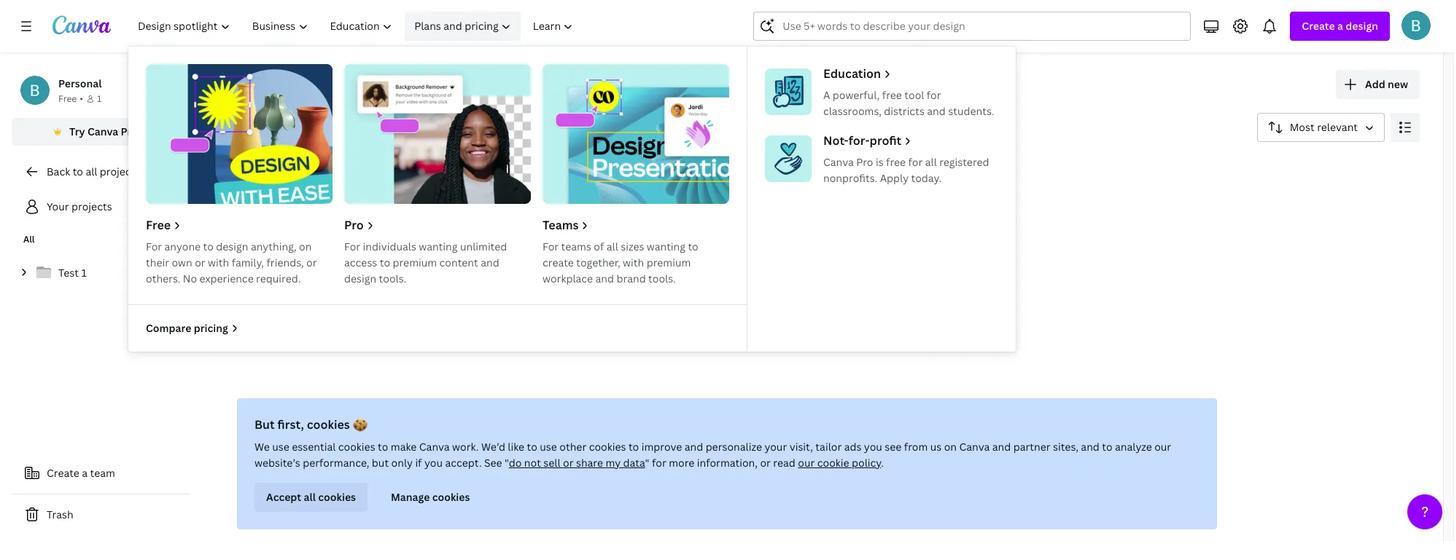 Task type: vqa. For each thing, say whether or not it's contained in the screenshot.


Task type: locate. For each thing, give the bounding box(es) containing it.
you up policy
[[864, 440, 882, 454]]

pro inside canva pro is free for all registered nonprofits. apply today.
[[856, 155, 873, 169]]

pricing right the plans
[[465, 19, 499, 33]]

tools. inside for individuals wanting unlimited access to premium content and design tools.
[[379, 272, 406, 286]]

for inside a powerful, free tool for classrooms, districts and students.
[[927, 88, 941, 102]]

all right accept at the bottom left
[[304, 491, 316, 505]]

1 tools. from the left
[[379, 272, 406, 286]]

cookies inside button
[[318, 491, 356, 505]]

starred link
[[201, 230, 395, 282]]

0 horizontal spatial create
[[47, 467, 79, 481]]

pro up access
[[344, 217, 364, 233]]

all up today.
[[925, 155, 937, 169]]

1 vertical spatial pro
[[856, 155, 873, 169]]

1 inside test 1 0 items
[[690, 242, 695, 256]]

with inside the for teams of all sizes wanting to create together, with premium workplace and brand tools.
[[623, 256, 644, 270]]

1 horizontal spatial create
[[1302, 19, 1335, 33]]

tools. down individuals
[[379, 272, 406, 286]]

with down sizes
[[623, 256, 644, 270]]

cookies inside button
[[432, 491, 470, 505]]

a up add new dropdown button
[[1338, 19, 1343, 33]]

is
[[876, 155, 884, 169]]

design left brad klo image
[[1346, 19, 1378, 33]]

and right the plans
[[444, 19, 462, 33]]

images button
[[396, 154, 442, 182]]

from
[[904, 440, 928, 454]]

to
[[73, 165, 83, 179], [203, 240, 214, 254], [688, 240, 699, 254], [380, 256, 390, 270], [378, 440, 388, 454], [527, 440, 537, 454], [629, 440, 639, 454], [1102, 440, 1113, 454]]

1 right "•"
[[97, 93, 102, 105]]

and down together, at the left top of the page
[[596, 272, 614, 286]]

your
[[201, 69, 255, 101], [47, 200, 69, 214]]

2 vertical spatial projects
[[72, 200, 112, 214]]

for inside for individuals wanting unlimited access to premium content and design tools.
[[344, 240, 360, 254]]

free inside plans and pricing menu
[[146, 217, 171, 233]]

Search search field
[[783, 12, 1162, 40]]

0 horizontal spatial pro
[[121, 125, 138, 139]]

1 vertical spatial pricing
[[194, 322, 228, 335]]

projects
[[260, 69, 357, 101], [100, 165, 140, 179], [72, 200, 112, 214]]

design inside the for anyone to design anything, on their own or with family, friends, or others. no experience required.
[[216, 240, 248, 254]]

to right anyone
[[203, 240, 214, 254]]

free for free •
[[58, 93, 77, 105]]

free inside canva pro is free for all registered nonprofits. apply today.
[[886, 155, 906, 169]]

free
[[58, 93, 77, 105], [146, 217, 171, 233]]

pricing inside dropdown button
[[465, 19, 499, 33]]

0 vertical spatial on
[[299, 240, 312, 254]]

1 horizontal spatial with
[[623, 256, 644, 270]]

1 with from the left
[[208, 256, 229, 270]]

0 horizontal spatial pricing
[[194, 322, 228, 335]]

manage cookies
[[391, 491, 470, 505]]

1 horizontal spatial tools.
[[648, 272, 676, 286]]

0 vertical spatial design
[[1346, 19, 1378, 33]]

not-for-profit
[[823, 133, 902, 149]]

1 vertical spatial create
[[47, 467, 79, 481]]

and inside for individuals wanting unlimited access to premium content and design tools.
[[481, 256, 499, 270]]

with up the experience
[[208, 256, 229, 270]]

other
[[560, 440, 587, 454]]

1 vertical spatial test
[[58, 266, 79, 280]]

1 wanting from the left
[[419, 240, 458, 254]]

anything,
[[251, 240, 297, 254]]

test inside test 1 0 items
[[667, 242, 687, 256]]

cookies up essential
[[307, 417, 350, 433]]

0 horizontal spatial "
[[505, 457, 509, 470]]

1 vertical spatial design
[[216, 240, 248, 254]]

" right see
[[505, 457, 509, 470]]

cookies down 🍪 on the left
[[338, 440, 375, 454]]

0 horizontal spatial use
[[272, 440, 289, 454]]

we'd
[[481, 440, 505, 454]]

0 horizontal spatial tools.
[[379, 272, 406, 286]]

1 horizontal spatial free
[[146, 217, 171, 233]]

0 horizontal spatial premium
[[393, 256, 437, 270]]

cookies down accept. at the bottom left of the page
[[432, 491, 470, 505]]

to inside the for teams of all sizes wanting to create together, with premium workplace and brand tools.
[[688, 240, 699, 254]]

0 horizontal spatial wanting
[[419, 240, 458, 254]]

and inside a powerful, free tool for classrooms, districts and students.
[[927, 104, 946, 118]]

design up family,
[[216, 240, 248, 254]]

0 horizontal spatial for
[[652, 457, 666, 470]]

1 vertical spatial 1
[[690, 242, 695, 256]]

classrooms,
[[823, 104, 882, 118]]

2 horizontal spatial pro
[[856, 155, 873, 169]]

free up districts
[[882, 88, 902, 102]]

create
[[543, 256, 574, 270]]

free left "•"
[[58, 93, 77, 105]]

and right districts
[[927, 104, 946, 118]]

cookies down performance,
[[318, 491, 356, 505]]

improve
[[642, 440, 682, 454]]

0 horizontal spatial free
[[58, 93, 77, 105]]

most
[[1290, 120, 1315, 134]]

for up access
[[344, 240, 360, 254]]

design down access
[[344, 272, 376, 286]]

None search field
[[754, 12, 1191, 41]]

wanting up content
[[419, 240, 458, 254]]

1 horizontal spatial 1
[[97, 93, 102, 105]]

and right sites,
[[1081, 440, 1100, 454]]

0 vertical spatial pro
[[121, 125, 138, 139]]

0 horizontal spatial you
[[424, 457, 443, 470]]

1 vertical spatial a
[[82, 467, 88, 481]]

accept
[[266, 491, 301, 505]]

test 1 link
[[12, 258, 190, 289]]

to up data
[[629, 440, 639, 454]]

on right us
[[944, 440, 957, 454]]

canva inside canva pro is free for all registered nonprofits. apply today.
[[823, 155, 854, 169]]

0 vertical spatial a
[[1338, 19, 1343, 33]]

0 horizontal spatial a
[[82, 467, 88, 481]]

trash link
[[12, 501, 190, 530]]

see
[[885, 440, 902, 454]]

2 wanting from the left
[[647, 240, 686, 254]]

wanting up 0
[[647, 240, 686, 254]]

1 vertical spatial on
[[944, 440, 957, 454]]

canva up nonprofits.
[[823, 155, 854, 169]]

use up website's
[[272, 440, 289, 454]]

1 vertical spatial all
[[23, 233, 35, 246]]

all right of
[[607, 240, 618, 254]]

0 horizontal spatial design
[[216, 240, 248, 254]]

1 horizontal spatial your projects
[[201, 69, 357, 101]]

a left team
[[82, 467, 88, 481]]

1 vertical spatial our
[[798, 457, 815, 470]]

for up today.
[[908, 155, 923, 169]]

our right analyze
[[1155, 440, 1171, 454]]

test
[[667, 242, 687, 256], [58, 266, 79, 280]]

0 vertical spatial our
[[1155, 440, 1171, 454]]

tools.
[[379, 272, 406, 286], [648, 272, 676, 286]]

plans and pricing
[[414, 19, 499, 33]]

create for create a design
[[1302, 19, 1335, 33]]

1 horizontal spatial use
[[540, 440, 557, 454]]

1 for test 1 0 items
[[690, 242, 695, 256]]

0 horizontal spatial test
[[58, 266, 79, 280]]

education
[[823, 66, 881, 82]]

0 horizontal spatial on
[[299, 240, 312, 254]]

a for design
[[1338, 19, 1343, 33]]

for up "create"
[[543, 240, 559, 254]]

free
[[882, 88, 902, 102], [886, 155, 906, 169]]

free up apply
[[886, 155, 906, 169]]

2 horizontal spatial design
[[1346, 19, 1378, 33]]

1 vertical spatial free
[[886, 155, 906, 169]]

like
[[508, 440, 524, 454]]

a inside dropdown button
[[1338, 19, 1343, 33]]

your projects
[[201, 69, 357, 101], [47, 200, 112, 214]]

0 horizontal spatial our
[[798, 457, 815, 470]]

and down unlimited
[[481, 256, 499, 270]]

0 horizontal spatial for
[[146, 240, 162, 254]]

1 vertical spatial for
[[908, 155, 923, 169]]

for down "improve"
[[652, 457, 666, 470]]

premium inside the for teams of all sizes wanting to create together, with premium workplace and brand tools.
[[647, 256, 691, 270]]

ads
[[844, 440, 862, 454]]

create a team
[[47, 467, 115, 481]]

0 horizontal spatial with
[[208, 256, 229, 270]]

new
[[1388, 77, 1408, 91]]

1 horizontal spatial all
[[207, 160, 220, 174]]

for inside canva pro is free for all registered nonprofits. apply today.
[[908, 155, 923, 169]]

1 horizontal spatial our
[[1155, 440, 1171, 454]]

0 vertical spatial test
[[667, 242, 687, 256]]

"
[[505, 457, 509, 470], [645, 457, 650, 470]]

do
[[509, 457, 522, 470]]

trash
[[47, 508, 73, 522]]

0 vertical spatial for
[[927, 88, 941, 102]]

a for team
[[82, 467, 88, 481]]

for inside the for teams of all sizes wanting to create together, with premium workplace and brand tools.
[[543, 240, 559, 254]]

their
[[146, 256, 169, 270]]

1 for from the left
[[146, 240, 162, 254]]

1 horizontal spatial pricing
[[465, 19, 499, 33]]

for up "their"
[[146, 240, 162, 254]]

our cookie policy link
[[798, 457, 881, 470]]

1 horizontal spatial a
[[1338, 19, 1343, 33]]

relevant
[[1317, 120, 1358, 134]]

back to all projects
[[47, 165, 140, 179]]

plans and pricing menu
[[128, 47, 1016, 352]]

for inside the for anyone to design anything, on their own or with family, friends, or others. no experience required.
[[146, 240, 162, 254]]

create inside dropdown button
[[1302, 19, 1335, 33]]

and up do not sell or share my data " for more information, or read our cookie policy .
[[685, 440, 703, 454]]

.
[[881, 457, 884, 470]]

if
[[415, 457, 422, 470]]

1 premium from the left
[[393, 256, 437, 270]]

2 with from the left
[[623, 256, 644, 270]]

1 vertical spatial free
[[146, 217, 171, 233]]

for inside but first, cookies 🍪 dialog
[[652, 457, 666, 470]]

our down visit,
[[798, 457, 815, 470]]

canva right us
[[959, 440, 990, 454]]

2 horizontal spatial 1
[[690, 242, 695, 256]]

0 vertical spatial free
[[58, 93, 77, 105]]

0 horizontal spatial your projects
[[47, 200, 112, 214]]

1 horizontal spatial "
[[645, 457, 650, 470]]

you right if
[[424, 457, 443, 470]]

" down "improve"
[[645, 457, 650, 470]]

and
[[444, 19, 462, 33], [927, 104, 946, 118], [481, 256, 499, 270], [596, 272, 614, 286], [685, 440, 703, 454], [992, 440, 1011, 454], [1081, 440, 1100, 454]]

0 horizontal spatial your
[[47, 200, 69, 214]]

0 vertical spatial pricing
[[465, 19, 499, 33]]

0 vertical spatial free
[[882, 88, 902, 102]]

0 vertical spatial all
[[207, 160, 220, 174]]

individuals
[[363, 240, 416, 254]]

1 horizontal spatial test
[[667, 242, 687, 256]]

2 tools. from the left
[[648, 272, 676, 286]]

1 vertical spatial your projects
[[47, 200, 112, 214]]

1 horizontal spatial you
[[864, 440, 882, 454]]

premium
[[393, 256, 437, 270], [647, 256, 691, 270]]

for right tool at the right top of page
[[927, 88, 941, 102]]

not-
[[823, 133, 849, 149]]

2 vertical spatial 1
[[81, 266, 87, 280]]

most relevant
[[1290, 120, 1358, 134]]

•
[[80, 93, 83, 105]]

1 up items
[[690, 242, 695, 256]]

a powerful, free tool for classrooms, districts and students.
[[823, 88, 994, 118]]

share
[[576, 457, 603, 470]]

a inside button
[[82, 467, 88, 481]]

2 vertical spatial for
[[652, 457, 666, 470]]

design inside for individuals wanting unlimited access to premium content and design tools.
[[344, 272, 376, 286]]

for for not-for-profit
[[908, 155, 923, 169]]

0 vertical spatial create
[[1302, 19, 1335, 33]]

items
[[675, 258, 698, 270]]

2 " from the left
[[645, 457, 650, 470]]

canva
[[87, 125, 118, 139], [823, 155, 854, 169], [419, 440, 450, 454], [959, 440, 990, 454]]

images
[[401, 160, 436, 174]]

and left partner
[[992, 440, 1011, 454]]

folders button
[[249, 154, 298, 182]]

1 horizontal spatial premium
[[647, 256, 691, 270]]

with inside the for anyone to design anything, on their own or with family, friends, or others. no experience required.
[[208, 256, 229, 270]]

essential
[[292, 440, 336, 454]]

3 for from the left
[[543, 240, 559, 254]]

pro
[[121, 125, 138, 139], [856, 155, 873, 169], [344, 217, 364, 233]]

1 " from the left
[[505, 457, 509, 470]]

districts
[[884, 104, 925, 118]]

compare
[[146, 322, 191, 335]]

free up anyone
[[146, 217, 171, 233]]

we use essential cookies to make canva work. we'd like to use other cookies to improve and personalize your visit, tailor ads you see from us on canva and partner sites, and to analyze our website's performance, but only if you accept. see "
[[255, 440, 1171, 470]]

2 horizontal spatial for
[[543, 240, 559, 254]]

work.
[[452, 440, 479, 454]]

0 horizontal spatial 1
[[81, 266, 87, 280]]

wanting
[[419, 240, 458, 254], [647, 240, 686, 254]]

analyze
[[1115, 440, 1152, 454]]

to left analyze
[[1102, 440, 1113, 454]]

to up items
[[688, 240, 699, 254]]

canva right try
[[87, 125, 118, 139]]

2 vertical spatial pro
[[344, 217, 364, 233]]

2 for from the left
[[344, 240, 360, 254]]

pro up back to all projects link
[[121, 125, 138, 139]]

pricing
[[465, 19, 499, 33], [194, 322, 228, 335]]

1 horizontal spatial on
[[944, 440, 957, 454]]

1 horizontal spatial design
[[344, 272, 376, 286]]

test 1
[[58, 266, 87, 280]]

partner
[[1013, 440, 1051, 454]]

no
[[183, 272, 197, 286]]

create inside button
[[47, 467, 79, 481]]

manage cookies button
[[379, 484, 482, 513]]

1 horizontal spatial for
[[344, 240, 360, 254]]

on up the "friends,"
[[299, 240, 312, 254]]

cookie
[[817, 457, 849, 470]]

use up sell
[[540, 440, 557, 454]]

1 horizontal spatial pro
[[344, 217, 364, 233]]

" inside we use essential cookies to make canva work. we'd like to use other cookies to improve and personalize your visit, tailor ads you see from us on canva and partner sites, and to analyze our website's performance, but only if you accept. see "
[[505, 457, 509, 470]]

1 horizontal spatial wanting
[[647, 240, 686, 254]]

2 premium from the left
[[647, 256, 691, 270]]

pro left is
[[856, 155, 873, 169]]

to down individuals
[[380, 256, 390, 270]]

our
[[1155, 440, 1171, 454], [798, 457, 815, 470]]

0 vertical spatial your
[[201, 69, 255, 101]]

2 horizontal spatial for
[[927, 88, 941, 102]]

pricing right compare
[[194, 322, 228, 335]]

tools. down 0
[[648, 272, 676, 286]]

add new
[[1365, 77, 1408, 91]]

2 vertical spatial design
[[344, 272, 376, 286]]

a
[[823, 88, 830, 102]]

1 down your projects link
[[81, 266, 87, 280]]

see
[[484, 457, 502, 470]]

1 horizontal spatial for
[[908, 155, 923, 169]]



Task type: describe. For each thing, give the bounding box(es) containing it.
only
[[391, 457, 413, 470]]

website's
[[255, 457, 300, 470]]

accept all cookies
[[266, 491, 356, 505]]

all inside button
[[304, 491, 316, 505]]

family,
[[232, 256, 264, 270]]

access
[[344, 256, 377, 270]]

compare pricing link
[[146, 321, 240, 337]]

and inside dropdown button
[[444, 19, 462, 33]]

1 vertical spatial you
[[424, 457, 443, 470]]

for anyone to design anything, on their own or with family, friends, or others. no experience required.
[[146, 240, 317, 286]]

do not sell or share my data link
[[509, 457, 645, 470]]

folders
[[255, 160, 292, 174]]

tools. inside the for teams of all sizes wanting to create together, with premium workplace and brand tools.
[[648, 272, 676, 286]]

all right back
[[86, 165, 97, 179]]

add
[[1365, 77, 1385, 91]]

create a design
[[1302, 19, 1378, 33]]

content
[[439, 256, 478, 270]]

to right back
[[73, 165, 83, 179]]

teams
[[543, 217, 579, 233]]

1 for test 1
[[81, 266, 87, 280]]

all button
[[201, 154, 226, 182]]

1 vertical spatial projects
[[100, 165, 140, 179]]

of
[[594, 240, 604, 254]]

team
[[90, 467, 115, 481]]

for for pro
[[344, 240, 360, 254]]

or right own
[[195, 256, 205, 270]]

or right sell
[[563, 457, 574, 470]]

together,
[[576, 256, 620, 270]]

own
[[172, 256, 192, 270]]

powerful,
[[833, 88, 880, 102]]

to right like
[[527, 440, 537, 454]]

test 1 0 items
[[667, 242, 698, 270]]

test for test 1 0 items
[[667, 242, 687, 256]]

add new button
[[1336, 70, 1420, 99]]

read
[[773, 457, 796, 470]]

manage
[[391, 491, 430, 505]]

canva inside 'button'
[[87, 125, 118, 139]]

but
[[372, 457, 389, 470]]

apply
[[880, 171, 909, 185]]

accept.
[[445, 457, 482, 470]]

with for free
[[208, 256, 229, 270]]

1 use from the left
[[272, 440, 289, 454]]

for individuals wanting unlimited access to premium content and design tools.
[[344, 240, 507, 286]]

uploads
[[462, 249, 503, 263]]

plans
[[414, 19, 441, 33]]

personalize
[[706, 440, 762, 454]]

wanting inside for individuals wanting unlimited access to premium content and design tools.
[[419, 240, 458, 254]]

but
[[255, 417, 275, 433]]

for for teams
[[543, 240, 559, 254]]

videos
[[471, 160, 505, 174]]

performance,
[[303, 457, 369, 470]]

starred
[[257, 249, 294, 263]]

registered
[[939, 155, 989, 169]]

design inside dropdown button
[[1346, 19, 1378, 33]]

nonprofits.
[[823, 171, 878, 185]]

designs button
[[322, 154, 372, 182]]

sell
[[544, 457, 561, 470]]

today.
[[911, 171, 942, 185]]

to inside for individuals wanting unlimited access to premium content and design tools.
[[380, 256, 390, 270]]

1 horizontal spatial your
[[201, 69, 255, 101]]

pro inside 'button'
[[121, 125, 138, 139]]

0 vertical spatial 1
[[97, 93, 102, 105]]

but first, cookies 🍪 dialog
[[237, 399, 1217, 530]]

0 vertical spatial projects
[[260, 69, 357, 101]]

all inside button
[[207, 160, 220, 174]]

and inside the for teams of all sizes wanting to create together, with premium workplace and brand tools.
[[596, 272, 614, 286]]

canva pro is free for all registered nonprofits. apply today.
[[823, 155, 989, 185]]

others.
[[146, 272, 180, 286]]

compare pricing
[[146, 322, 228, 335]]

cookies up my
[[589, 440, 626, 454]]

to inside the for anyone to design anything, on their own or with family, friends, or others. no experience required.
[[203, 240, 214, 254]]

sites,
[[1053, 440, 1079, 454]]

or left read
[[760, 457, 771, 470]]

tool
[[905, 88, 924, 102]]

premium inside for individuals wanting unlimited access to premium content and design tools.
[[393, 256, 437, 270]]

personal
[[58, 77, 102, 90]]

free for free
[[146, 217, 171, 233]]

create for create a team
[[47, 467, 79, 481]]

on inside we use essential cookies to make canva work. we'd like to use other cookies to improve and personalize your visit, tailor ads you see from us on canva and partner sites, and to analyze our website's performance, but only if you accept. see "
[[944, 440, 957, 454]]

friends,
[[267, 256, 304, 270]]

2 use from the left
[[540, 440, 557, 454]]

more
[[669, 457, 695, 470]]

teams
[[561, 240, 591, 254]]

visit,
[[790, 440, 813, 454]]

experience
[[200, 272, 254, 286]]

0 vertical spatial your projects
[[201, 69, 357, 101]]

to up but
[[378, 440, 388, 454]]

try canva pro
[[69, 125, 138, 139]]

my
[[606, 457, 621, 470]]

but first, cookies 🍪
[[255, 417, 367, 433]]

for-
[[849, 133, 870, 149]]

try canva pro button
[[12, 118, 190, 146]]

1 vertical spatial your
[[47, 200, 69, 214]]

all inside the for teams of all sizes wanting to create together, with premium workplace and brand tools.
[[607, 240, 618, 254]]

all inside canva pro is free for all registered nonprofits. apply today.
[[925, 155, 937, 169]]

pricing inside menu
[[194, 322, 228, 335]]

designs
[[328, 160, 366, 174]]

free •
[[58, 93, 83, 105]]

for for education
[[927, 88, 941, 102]]

your projects link
[[12, 193, 190, 222]]

not
[[524, 457, 541, 470]]

brad klo image
[[1402, 11, 1431, 40]]

for for free
[[146, 240, 162, 254]]

0 horizontal spatial all
[[23, 233, 35, 246]]

your
[[765, 440, 787, 454]]

brand
[[617, 272, 646, 286]]

accept all cookies button
[[255, 484, 368, 513]]

workplace
[[543, 272, 593, 286]]

0
[[667, 258, 673, 270]]

0 vertical spatial you
[[864, 440, 882, 454]]

with for teams
[[623, 256, 644, 270]]

Sort by button
[[1257, 113, 1385, 142]]

first,
[[278, 417, 304, 433]]

wanting inside the for teams of all sizes wanting to create together, with premium workplace and brand tools.
[[647, 240, 686, 254]]

canva up if
[[419, 440, 450, 454]]

free inside a powerful, free tool for classrooms, districts and students.
[[882, 88, 902, 102]]

test for test 1
[[58, 266, 79, 280]]

back
[[47, 165, 70, 179]]

top level navigation element
[[128, 12, 1016, 352]]

our inside we use essential cookies to make canva work. we'd like to use other cookies to improve and personalize your visit, tailor ads you see from us on canva and partner sites, and to analyze our website's performance, but only if you accept. see "
[[1155, 440, 1171, 454]]

anyone
[[164, 240, 201, 254]]

on inside the for anyone to design anything, on their own or with family, friends, or others. no experience required.
[[299, 240, 312, 254]]

or right the "friends,"
[[306, 256, 317, 270]]

do not sell or share my data " for more information, or read our cookie policy .
[[509, 457, 884, 470]]



